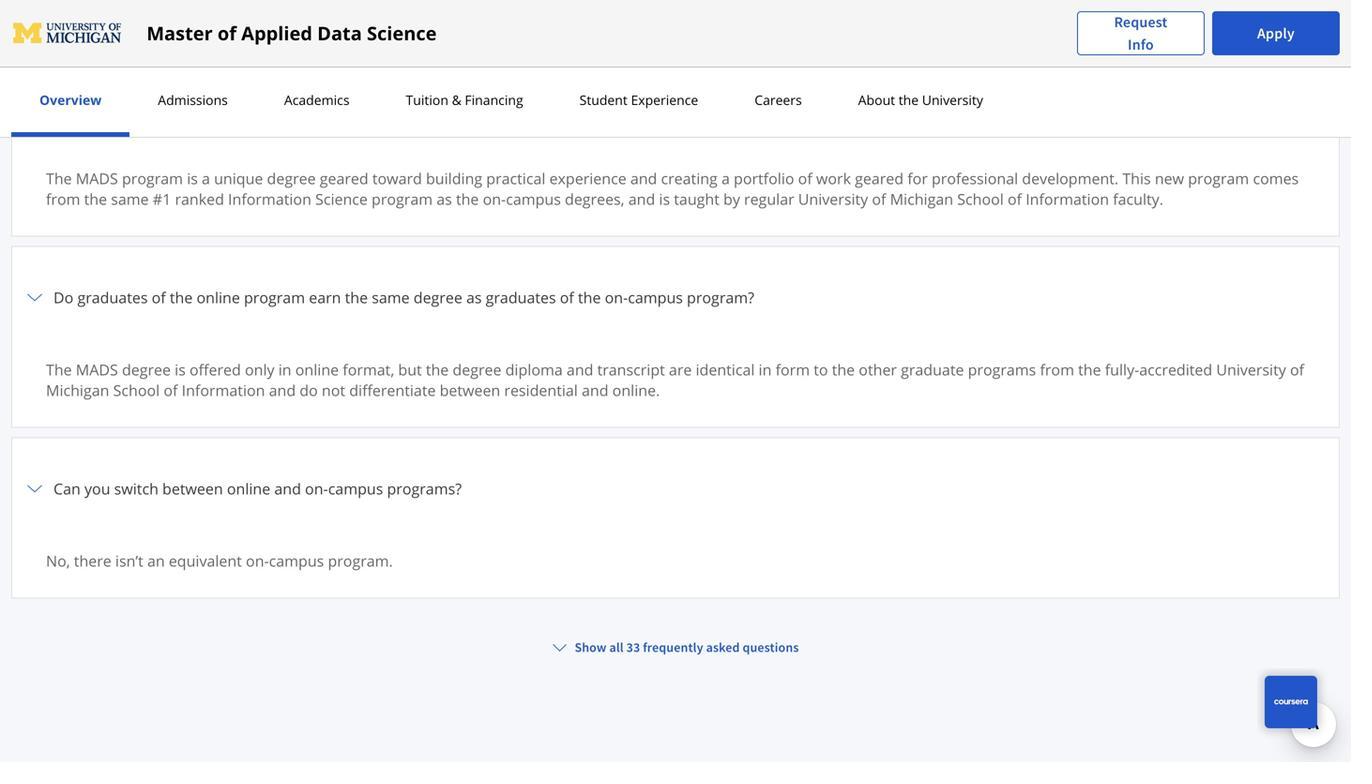 Task type: describe. For each thing, give the bounding box(es) containing it.
fully-
[[1105, 360, 1139, 380]]

campus left program.
[[269, 551, 324, 571]]

data
[[317, 20, 362, 46]]

the mads degree is offered only in online format, but the degree diploma and transcript are identical in form to the other graduate programs from the fully-accredited university of michigan school of information and do not differentiate between residential and online.
[[46, 360, 1304, 401]]

program inside dropdown button
[[143, 96, 204, 116]]

differentiate
[[349, 380, 436, 401]]

degree left offered
[[122, 360, 171, 380]]

there
[[74, 551, 111, 571]]

is the online program the same as the on-campus program?
[[53, 96, 472, 116]]

program? inside dropdown button
[[687, 287, 754, 308]]

the left #1
[[84, 189, 107, 209]]

for
[[908, 168, 928, 188]]

0 vertical spatial science
[[367, 20, 437, 46]]

2 horizontal spatial is
[[659, 189, 670, 209]]

academics link
[[279, 91, 355, 109]]

no, there isn't an equivalent on-campus program.
[[46, 551, 393, 571]]

creating
[[661, 168, 718, 188]]

accredited
[[1139, 360, 1213, 380]]

other
[[859, 360, 897, 380]]

program? inside dropdown button
[[405, 96, 472, 116]]

residential
[[504, 380, 578, 401]]

graduate
[[901, 360, 964, 380]]

student experience
[[580, 91, 698, 109]]

information down development.
[[1026, 189, 1109, 209]]

list item containing can you switch between online and on-campus programs?
[[11, 438, 1340, 609]]

on- inside dropdown button
[[323, 96, 346, 116]]

do graduates of the online program earn the same degree as graduates of the on-campus program? button
[[23, 258, 1328, 337]]

you
[[84, 479, 110, 499]]

campus inside dropdown button
[[346, 96, 401, 116]]

online.
[[612, 380, 660, 401]]

do
[[53, 287, 74, 308]]

work
[[816, 168, 851, 188]]

do graduates of the online program earn the same degree as graduates of the on-campus program?
[[53, 287, 754, 308]]

can you switch between online and on-campus programs? button
[[23, 450, 1328, 529]]

toward
[[372, 168, 422, 188]]

same inside dropdown button
[[235, 96, 273, 116]]

do
[[300, 380, 318, 401]]

request
[[1114, 13, 1168, 31]]

the left "fully-"
[[1078, 360, 1101, 380]]

1 graduates from the left
[[77, 287, 148, 308]]

degrees,
[[565, 189, 625, 209]]

student
[[580, 91, 628, 109]]

chevron right image for is
[[23, 95, 46, 118]]

applied
[[241, 20, 312, 46]]

list item containing do graduates of the online program earn the same degree as graduates of the on-campus program?
[[11, 246, 1340, 439]]

regular
[[744, 189, 794, 209]]

is
[[53, 96, 65, 116]]

but
[[398, 360, 422, 380]]

by
[[724, 189, 740, 209]]

tuition & financing
[[406, 91, 523, 109]]

school inside 'the mads degree is offered only in online format, but the degree diploma and transcript are identical in form to the other graduate programs from the fully-accredited university of michigan school of information and do not differentiate between residential and online.'
[[113, 380, 160, 401]]

the up unique
[[208, 96, 231, 116]]

school inside the mads program is a unique degree geared toward building practical experience and creating a portfolio of work geared for professional development. this new program comes from the same #1 ranked information science program as the on-campus degrees, and is taught by regular university of michigan school of information faculty.
[[957, 189, 1004, 209]]

request info button
[[1077, 11, 1205, 56]]

taught
[[674, 189, 720, 209]]

tuition & financing link
[[400, 91, 529, 109]]

campus inside dropdown button
[[628, 287, 683, 308]]

financing
[[465, 91, 523, 109]]

mads for program
[[76, 168, 118, 188]]

information inside 'the mads degree is offered only in online format, but the degree diploma and transcript are identical in form to the other graduate programs from the fully-accredited university of michigan school of information and do not differentiate between residential and online.'
[[182, 380, 265, 401]]

33
[[627, 639, 640, 656]]

careers link
[[749, 91, 808, 109]]

switch
[[114, 479, 158, 499]]

the for the mads degree is offered only in online format, but the degree diploma and transcript are identical in form to the other graduate programs from the fully-accredited university of michigan school of information and do not differentiate between residential and online.
[[46, 360, 72, 380]]

the right to
[[832, 360, 855, 380]]

&
[[452, 91, 461, 109]]

programs
[[968, 360, 1036, 380]]

development.
[[1022, 168, 1119, 188]]

the up the transcript
[[578, 287, 601, 308]]

1 horizontal spatial university
[[922, 91, 983, 109]]

ranked
[[175, 189, 224, 209]]

online inside do graduates of the online program earn the same degree as graduates of the on-campus program? dropdown button
[[197, 287, 240, 308]]

show
[[575, 639, 607, 656]]

is the online program the same as the on-campus program? button
[[23, 67, 1328, 146]]

the down the building
[[456, 189, 479, 209]]

university inside 'the mads degree is offered only in online format, but the degree diploma and transcript are identical in form to the other graduate programs from the fully-accredited university of michigan school of information and do not differentiate between residential and online.'
[[1216, 360, 1286, 380]]

as inside do graduates of the online program earn the same degree as graduates of the on-campus program? dropdown button
[[466, 287, 482, 308]]

list item containing is the online program the same as the on-campus program?
[[11, 55, 1340, 247]]

new
[[1155, 168, 1184, 188]]

program down toward
[[372, 189, 433, 209]]

not
[[322, 380, 345, 401]]

earn
[[309, 287, 341, 308]]

2 geared from the left
[[855, 168, 904, 188]]

questions
[[743, 639, 799, 656]]

form
[[776, 360, 810, 380]]

on- right equivalent
[[246, 551, 269, 571]]

as inside the mads program is a unique degree geared toward building practical experience and creating a portfolio of work geared for professional development. this new program comes from the same #1 ranked information science program as the on-campus degrees, and is taught by regular university of michigan school of information faculty.
[[437, 189, 452, 209]]

diploma
[[505, 360, 563, 380]]

information down unique
[[228, 189, 311, 209]]

science inside the mads program is a unique degree geared toward building practical experience and creating a portfolio of work geared for professional development. this new program comes from the same #1 ranked information science program as the on-campus degrees, and is taught by regular university of michigan school of information faculty.
[[315, 189, 368, 209]]

on- inside 'dropdown button'
[[305, 479, 328, 499]]

overview
[[39, 91, 102, 109]]

master of applied data science
[[147, 20, 437, 46]]

show all 33 frequently asked questions button
[[545, 631, 807, 665]]

the up offered
[[170, 287, 193, 308]]

experience
[[549, 168, 627, 188]]

degree left diploma
[[453, 360, 502, 380]]

only
[[245, 360, 275, 380]]

identical
[[696, 360, 755, 380]]

to
[[814, 360, 828, 380]]

professional
[[932, 168, 1018, 188]]

is for do graduates of the online program earn the same degree as graduates of the on-campus program?
[[175, 360, 186, 380]]



Task type: vqa. For each thing, say whether or not it's contained in the screenshot.
the bottom Institute
no



Task type: locate. For each thing, give the bounding box(es) containing it.
in left form
[[759, 360, 772, 380]]

0 vertical spatial program?
[[405, 96, 472, 116]]

1 vertical spatial the
[[46, 360, 72, 380]]

chevron right image for do
[[23, 287, 46, 309]]

1 geared from the left
[[320, 168, 368, 188]]

equivalent
[[169, 551, 242, 571]]

about the university link
[[853, 91, 989, 109]]

from right programs on the right of the page
[[1040, 360, 1074, 380]]

2 graduates from the left
[[486, 287, 556, 308]]

2 vertical spatial as
[[466, 287, 482, 308]]

0 vertical spatial as
[[277, 96, 292, 116]]

chevron right image for can
[[23, 478, 46, 500]]

science
[[367, 20, 437, 46], [315, 189, 368, 209]]

0 vertical spatial school
[[957, 189, 1004, 209]]

2 vertical spatial chevron right image
[[23, 478, 46, 500]]

graduates
[[77, 287, 148, 308], [486, 287, 556, 308]]

the down do
[[46, 360, 72, 380]]

isn't
[[115, 551, 143, 571]]

degree inside the mads program is a unique degree geared toward building practical experience and creating a portfolio of work geared for professional development. this new program comes from the same #1 ranked information science program as the on-campus degrees, and is taught by regular university of michigan school of information faculty.
[[267, 168, 316, 188]]

comes
[[1253, 168, 1299, 188]]

2 vertical spatial is
[[175, 360, 186, 380]]

0 horizontal spatial as
[[277, 96, 292, 116]]

2 list item from the top
[[11, 246, 1340, 439]]

2 horizontal spatial as
[[466, 287, 482, 308]]

programs?
[[387, 479, 462, 499]]

program up #1
[[122, 168, 183, 188]]

0 horizontal spatial university
[[798, 189, 868, 209]]

the
[[46, 168, 72, 188], [46, 360, 72, 380]]

as inside is the online program the same as the on-campus program? dropdown button
[[277, 96, 292, 116]]

format,
[[343, 360, 394, 380]]

mads
[[76, 168, 118, 188], [76, 360, 118, 380]]

program right new
[[1188, 168, 1249, 188]]

campus inside 'dropdown button'
[[328, 479, 383, 499]]

tuition
[[406, 91, 448, 109]]

admissions link
[[152, 91, 234, 109]]

on- down the practical
[[483, 189, 506, 209]]

1 horizontal spatial same
[[235, 96, 273, 116]]

0 horizontal spatial in
[[278, 360, 291, 380]]

overview link
[[34, 91, 107, 109]]

practical
[[486, 168, 546, 188]]

the inside the mads program is a unique degree geared toward building practical experience and creating a portfolio of work geared for professional development. this new program comes from the same #1 ranked information science program as the on-campus degrees, and is taught by regular university of michigan school of information faculty.
[[46, 168, 72, 188]]

academics
[[284, 91, 350, 109]]

1 horizontal spatial between
[[440, 380, 500, 401]]

in
[[278, 360, 291, 380], [759, 360, 772, 380]]

student experience link
[[574, 91, 704, 109]]

0 horizontal spatial michigan
[[46, 380, 109, 401]]

0 vertical spatial mads
[[76, 168, 118, 188]]

online inside 'the mads degree is offered only in online format, but the degree diploma and transcript are identical in form to the other graduate programs from the fully-accredited university of michigan school of information and do not differentiate between residential and online.'
[[295, 360, 339, 380]]

online inside can you switch between online and on-campus programs? 'dropdown button'
[[227, 479, 270, 499]]

is
[[187, 168, 198, 188], [659, 189, 670, 209], [175, 360, 186, 380]]

campus inside the mads program is a unique degree geared toward building practical experience and creating a portfolio of work geared for professional development. this new program comes from the same #1 ranked information science program as the on-campus degrees, and is taught by regular university of michigan school of information faculty.
[[506, 189, 561, 209]]

program down master
[[143, 96, 204, 116]]

this
[[1123, 168, 1151, 188]]

between right switch
[[162, 479, 223, 499]]

of
[[218, 20, 236, 46], [798, 168, 812, 188], [872, 189, 886, 209], [1008, 189, 1022, 209], [152, 287, 166, 308], [560, 287, 574, 308], [1290, 360, 1304, 380], [164, 380, 178, 401]]

asked
[[706, 639, 740, 656]]

university
[[922, 91, 983, 109], [798, 189, 868, 209], [1216, 360, 1286, 380]]

0 vertical spatial the
[[46, 168, 72, 188]]

0 horizontal spatial same
[[111, 189, 149, 209]]

0 horizontal spatial from
[[46, 189, 80, 209]]

master
[[147, 20, 213, 46]]

1 horizontal spatial as
[[437, 189, 452, 209]]

0 horizontal spatial graduates
[[77, 287, 148, 308]]

campus
[[346, 96, 401, 116], [506, 189, 561, 209], [628, 287, 683, 308], [328, 479, 383, 499], [269, 551, 324, 571]]

a up by
[[722, 168, 730, 188]]

list item
[[11, 55, 1340, 247], [11, 246, 1340, 439], [11, 438, 1340, 609], [11, 608, 1340, 712], [11, 721, 1340, 763]]

chevron right image left can
[[23, 478, 46, 500]]

2 chevron right image from the top
[[23, 287, 46, 309]]

0 vertical spatial is
[[187, 168, 198, 188]]

0 vertical spatial chevron right image
[[23, 95, 46, 118]]

2 the from the top
[[46, 360, 72, 380]]

graduates right do
[[77, 287, 148, 308]]

5 list item from the top
[[11, 721, 1340, 763]]

2 mads from the top
[[76, 360, 118, 380]]

#1
[[153, 189, 171, 209]]

frequently
[[643, 639, 703, 656]]

mads for degree
[[76, 360, 118, 380]]

apply button
[[1212, 11, 1340, 55]]

chevron right image left 'is'
[[23, 95, 46, 118]]

university right about
[[922, 91, 983, 109]]

the right but
[[426, 360, 449, 380]]

1 vertical spatial from
[[1040, 360, 1074, 380]]

is for is the online program the same as the on-campus program?
[[187, 168, 198, 188]]

from
[[46, 189, 80, 209], [1040, 360, 1074, 380]]

0 horizontal spatial is
[[175, 360, 186, 380]]

chevron right image inside can you switch between online and on-campus programs? 'dropdown button'
[[23, 478, 46, 500]]

mads inside the mads program is a unique degree geared toward building practical experience and creating a portfolio of work geared for professional development. this new program comes from the same #1 ranked information science program as the on-campus degrees, and is taught by regular university of michigan school of information faculty.
[[76, 168, 118, 188]]

the right earn
[[345, 287, 368, 308]]

portfolio
[[734, 168, 794, 188]]

program
[[143, 96, 204, 116], [122, 168, 183, 188], [1188, 168, 1249, 188], [372, 189, 433, 209], [244, 287, 305, 308]]

geared left toward
[[320, 168, 368, 188]]

0 horizontal spatial program?
[[405, 96, 472, 116]]

university of michigan image
[[11, 18, 124, 48]]

1 in from the left
[[278, 360, 291, 380]]

admissions
[[158, 91, 228, 109]]

between inside 'dropdown button'
[[162, 479, 223, 499]]

same inside the mads program is a unique degree geared toward building practical experience and creating a portfolio of work geared for professional development. this new program comes from the same #1 ranked information science program as the on-campus degrees, and is taught by regular university of michigan school of information faculty.
[[111, 189, 149, 209]]

faculty.
[[1113, 189, 1164, 209]]

1 vertical spatial school
[[113, 380, 160, 401]]

online up the no, there isn't an equivalent on-campus program.
[[227, 479, 270, 499]]

online up do
[[295, 360, 339, 380]]

program left earn
[[244, 287, 305, 308]]

is up ranked
[[187, 168, 198, 188]]

unique
[[214, 168, 263, 188]]

1 horizontal spatial from
[[1040, 360, 1074, 380]]

0 vertical spatial michigan
[[890, 189, 953, 209]]

the inside 'the mads degree is offered only in online format, but the degree diploma and transcript are identical in form to the other graduate programs from the fully-accredited university of michigan school of information and do not differentiate between residential and online.'
[[46, 360, 72, 380]]

transcript
[[597, 360, 665, 380]]

building
[[426, 168, 482, 188]]

an
[[147, 551, 165, 571]]

is left taught
[[659, 189, 670, 209]]

1 vertical spatial chevron right image
[[23, 287, 46, 309]]

online right 'is'
[[96, 96, 139, 116]]

from inside the mads program is a unique degree geared toward building practical experience and creating a portfolio of work geared for professional development. this new program comes from the same #1 ranked information science program as the on-campus degrees, and is taught by regular university of michigan school of information faculty.
[[46, 189, 80, 209]]

degree
[[267, 168, 316, 188], [414, 287, 462, 308], [122, 360, 171, 380], [453, 360, 502, 380]]

info
[[1128, 35, 1154, 54]]

1 vertical spatial as
[[437, 189, 452, 209]]

1 the from the top
[[46, 168, 72, 188]]

0 vertical spatial from
[[46, 189, 80, 209]]

geared
[[320, 168, 368, 188], [855, 168, 904, 188]]

1 vertical spatial science
[[315, 189, 368, 209]]

1 vertical spatial michigan
[[46, 380, 109, 401]]

chevron right image left do
[[23, 287, 46, 309]]

can
[[53, 479, 81, 499]]

on-
[[323, 96, 346, 116], [483, 189, 506, 209], [605, 287, 628, 308], [305, 479, 328, 499], [246, 551, 269, 571]]

collapsed list
[[11, 55, 1340, 763]]

0 vertical spatial between
[[440, 380, 500, 401]]

online inside is the online program the same as the on-campus program? dropdown button
[[96, 96, 139, 116]]

degree up but
[[414, 287, 462, 308]]

about the university
[[858, 91, 983, 109]]

and
[[630, 168, 657, 188], [628, 189, 655, 209], [567, 360, 593, 380], [269, 380, 296, 401], [582, 380, 609, 401], [274, 479, 301, 499]]

0 vertical spatial university
[[922, 91, 983, 109]]

1 chevron right image from the top
[[23, 95, 46, 118]]

experience
[[631, 91, 698, 109]]

2 vertical spatial same
[[372, 287, 410, 308]]

information down offered
[[182, 380, 265, 401]]

1 horizontal spatial geared
[[855, 168, 904, 188]]

university down work
[[798, 189, 868, 209]]

on- inside dropdown button
[[605, 287, 628, 308]]

program.
[[328, 551, 393, 571]]

all
[[609, 639, 624, 656]]

mads inside 'the mads degree is offered only in online format, but the degree diploma and transcript are identical in form to the other graduate programs from the fully-accredited university of michigan school of information and do not differentiate between residential and online.'
[[76, 360, 118, 380]]

2 vertical spatial university
[[1216, 360, 1286, 380]]

show all 33 frequently asked questions
[[575, 639, 799, 656]]

about
[[858, 91, 895, 109]]

1 horizontal spatial a
[[722, 168, 730, 188]]

information
[[228, 189, 311, 209], [1026, 189, 1109, 209], [182, 380, 265, 401]]

michigan inside 'the mads degree is offered only in online format, but the degree diploma and transcript are identical in form to the other graduate programs from the fully-accredited university of michigan school of information and do not differentiate between residential and online.'
[[46, 380, 109, 401]]

michigan inside the mads program is a unique degree geared toward building practical experience and creating a portfolio of work geared for professional development. this new program comes from the same #1 ranked information science program as the on-campus degrees, and is taught by regular university of michigan school of information faculty.
[[890, 189, 953, 209]]

campus left tuition
[[346, 96, 401, 116]]

michigan
[[890, 189, 953, 209], [46, 380, 109, 401]]

same left #1
[[111, 189, 149, 209]]

campus left "programs?"
[[328, 479, 383, 499]]

a up ranked
[[202, 168, 210, 188]]

can you switch between online and on-campus programs?
[[53, 479, 462, 499]]

chevron right image inside is the online program the same as the on-campus program? dropdown button
[[23, 95, 46, 118]]

same right earn
[[372, 287, 410, 308]]

1 vertical spatial same
[[111, 189, 149, 209]]

1 vertical spatial program?
[[687, 287, 754, 308]]

the down 'is'
[[46, 168, 72, 188]]

1 list item from the top
[[11, 55, 1340, 247]]

2 in from the left
[[759, 360, 772, 380]]

university inside the mads program is a unique degree geared toward building practical experience and creating a portfolio of work geared for professional development. this new program comes from the same #1 ranked information science program as the on-campus degrees, and is taught by regular university of michigan school of information faculty.
[[798, 189, 868, 209]]

online
[[96, 96, 139, 116], [197, 287, 240, 308], [295, 360, 339, 380], [227, 479, 270, 499]]

same inside dropdown button
[[372, 287, 410, 308]]

no,
[[46, 551, 70, 571]]

is inside 'the mads degree is offered only in online format, but the degree diploma and transcript are identical in form to the other graduate programs from the fully-accredited university of michigan school of information and do not differentiate between residential and online.'
[[175, 360, 186, 380]]

2 a from the left
[[722, 168, 730, 188]]

as
[[277, 96, 292, 116], [437, 189, 452, 209], [466, 287, 482, 308]]

between
[[440, 380, 500, 401], [162, 479, 223, 499]]

chevron right image
[[23, 95, 46, 118], [23, 287, 46, 309], [23, 478, 46, 500]]

a
[[202, 168, 210, 188], [722, 168, 730, 188]]

careers
[[755, 91, 802, 109]]

campus down the practical
[[506, 189, 561, 209]]

the down master of applied data science at the top left
[[296, 96, 319, 116]]

offered
[[190, 360, 241, 380]]

on- up the transcript
[[605, 287, 628, 308]]

chevron right image inside do graduates of the online program earn the same degree as graduates of the on-campus program? dropdown button
[[23, 287, 46, 309]]

same right admissions
[[235, 96, 273, 116]]

the mads program is a unique degree geared toward building practical experience and creating a portfolio of work geared for professional development. this new program comes from the same #1 ranked information science program as the on-campus degrees, and is taught by regular university of michigan school of information faculty.
[[46, 168, 1299, 209]]

1 mads from the top
[[76, 168, 118, 188]]

is left offered
[[175, 360, 186, 380]]

online up offered
[[197, 287, 240, 308]]

1 vertical spatial mads
[[76, 360, 118, 380]]

between left residential
[[440, 380, 500, 401]]

graduates up diploma
[[486, 287, 556, 308]]

geared left for
[[855, 168, 904, 188]]

1 vertical spatial between
[[162, 479, 223, 499]]

apply
[[1257, 24, 1295, 43]]

in right only on the left of the page
[[278, 360, 291, 380]]

degree right unique
[[267, 168, 316, 188]]

on- down data at the left top of the page
[[323, 96, 346, 116]]

1 horizontal spatial michigan
[[890, 189, 953, 209]]

from down 'is'
[[46, 189, 80, 209]]

2 horizontal spatial same
[[372, 287, 410, 308]]

are
[[669, 360, 692, 380]]

1 horizontal spatial school
[[957, 189, 1004, 209]]

campus up the transcript
[[628, 287, 683, 308]]

the right 'is'
[[69, 96, 92, 116]]

3 list item from the top
[[11, 438, 1340, 609]]

0 vertical spatial same
[[235, 96, 273, 116]]

0 horizontal spatial school
[[113, 380, 160, 401]]

1 horizontal spatial graduates
[[486, 287, 556, 308]]

university right accredited
[[1216, 360, 1286, 380]]

between inside 'the mads degree is offered only in online format, but the degree diploma and transcript are identical in form to the other graduate programs from the fully-accredited university of michigan school of information and do not differentiate between residential and online.'
[[440, 380, 500, 401]]

1 horizontal spatial in
[[759, 360, 772, 380]]

4 list item from the top
[[11, 608, 1340, 712]]

0 horizontal spatial geared
[[320, 168, 368, 188]]

request info
[[1114, 13, 1168, 54]]

the right about
[[899, 91, 919, 109]]

from inside 'the mads degree is offered only in online format, but the degree diploma and transcript are identical in form to the other graduate programs from the fully-accredited university of michigan school of information and do not differentiate between residential and online.'
[[1040, 360, 1074, 380]]

on- inside the mads program is a unique degree geared toward building practical experience and creating a portfolio of work geared for professional development. this new program comes from the same #1 ranked information science program as the on-campus degrees, and is taught by regular university of michigan school of information faculty.
[[483, 189, 506, 209]]

program inside dropdown button
[[244, 287, 305, 308]]

0 horizontal spatial between
[[162, 479, 223, 499]]

0 horizontal spatial a
[[202, 168, 210, 188]]

3 chevron right image from the top
[[23, 478, 46, 500]]

and inside 'dropdown button'
[[274, 479, 301, 499]]

school
[[957, 189, 1004, 209], [113, 380, 160, 401]]

1 horizontal spatial program?
[[687, 287, 754, 308]]

1 a from the left
[[202, 168, 210, 188]]

the for the mads program is a unique degree geared toward building practical experience and creating a portfolio of work geared for professional development. this new program comes from the same #1 ranked information science program as the on-campus degrees, and is taught by regular university of michigan school of information faculty.
[[46, 168, 72, 188]]

1 vertical spatial is
[[659, 189, 670, 209]]

1 vertical spatial university
[[798, 189, 868, 209]]

1 horizontal spatial is
[[187, 168, 198, 188]]

on- up program.
[[305, 479, 328, 499]]

degree inside dropdown button
[[414, 287, 462, 308]]

2 horizontal spatial university
[[1216, 360, 1286, 380]]



